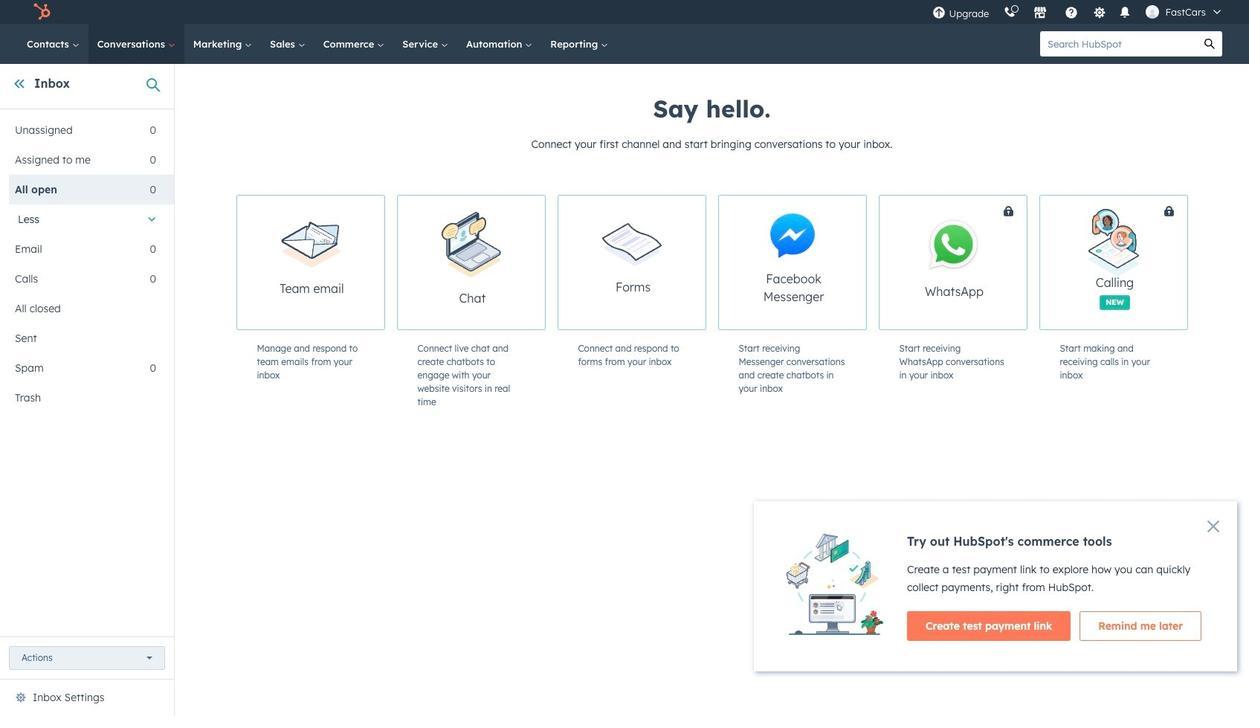 Task type: locate. For each thing, give the bounding box(es) containing it.
marketplaces image
[[1034, 7, 1047, 20]]

menu
[[925, 0, 1231, 24]]

None checkbox
[[236, 195, 385, 330], [397, 195, 545, 330], [557, 195, 706, 330], [718, 195, 867, 330], [1039, 195, 1243, 330], [236, 195, 385, 330], [397, 195, 545, 330], [557, 195, 706, 330], [718, 195, 867, 330], [1039, 195, 1243, 330]]

None checkbox
[[879, 195, 1082, 330]]

Search HubSpot search field
[[1040, 31, 1197, 57]]



Task type: vqa. For each thing, say whether or not it's contained in the screenshot.
Christina Overa icon
yes



Task type: describe. For each thing, give the bounding box(es) containing it.
close image
[[1208, 521, 1220, 532]]

christina overa image
[[1146, 5, 1160, 19]]



